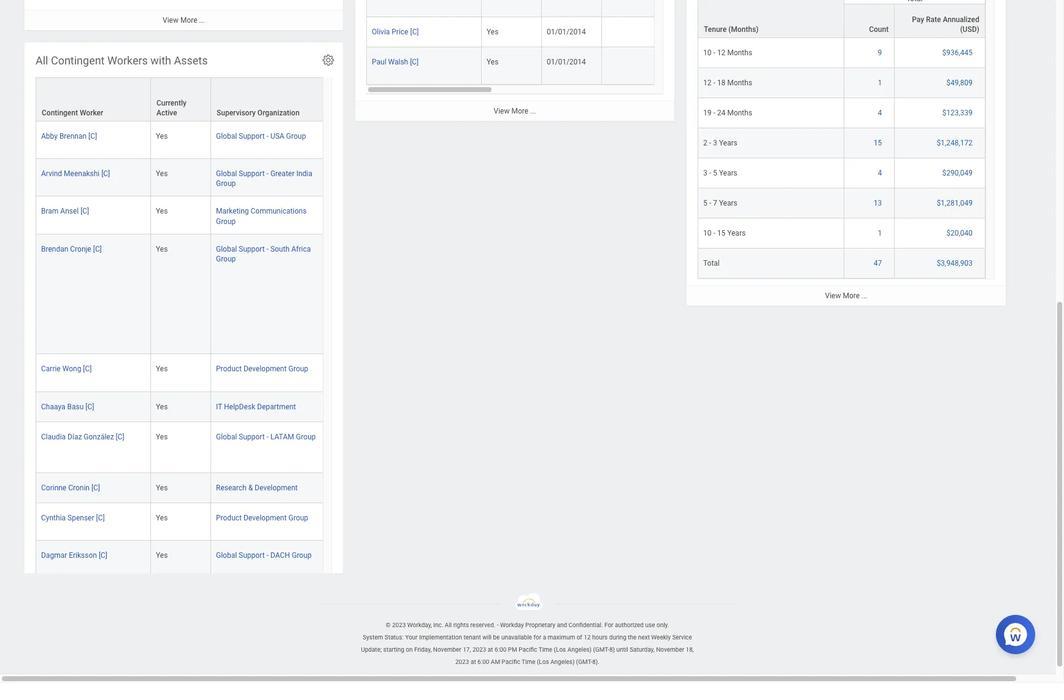 Task type: describe. For each thing, give the bounding box(es) containing it.
3 - 5 years element
[[703, 166, 738, 177]]

[c] for carrie wong [c]
[[83, 365, 92, 373]]

row containing 10 - 15 years
[[698, 219, 986, 249]]

0 horizontal spatial ...
[[199, 16, 205, 25]]

19 - 24 months
[[703, 109, 753, 117]]

count button
[[845, 4, 895, 38]]

0 vertical spatial pacific
[[519, 646, 537, 653]]

yes for corinne cronin [c]
[[156, 484, 168, 492]]

2
[[703, 139, 708, 147]]

$1,281,049 button
[[937, 198, 975, 208]]

... for the contingent worker labor spend ii element
[[530, 107, 536, 116]]

tenure (months) button
[[699, 0, 844, 38]]

more for the contingent worker labor spend ii element
[[512, 107, 529, 116]]

total element
[[703, 257, 720, 268]]

bram ansel [c]
[[41, 207, 89, 216]]

global for global support - greater india group
[[216, 170, 237, 178]]

- inside 'element'
[[714, 229, 716, 238]]

latam
[[270, 433, 294, 441]]

product development group for 2nd product development group link from the top
[[216, 514, 308, 522]]

global for global support - dach group
[[216, 551, 237, 560]]

0 vertical spatial view more ...
[[163, 16, 205, 25]]

5 - 7 years element
[[703, 197, 738, 208]]

0 vertical spatial angeles)
[[568, 646, 592, 653]]

row containing 10 - 12 months
[[698, 38, 986, 68]]

1 horizontal spatial time
[[539, 646, 553, 653]]

1 button for $49,809
[[878, 78, 884, 88]]

years for 5 - 7 years
[[719, 199, 738, 208]]

cynthia spenser [c]
[[41, 514, 105, 522]]

proprietary
[[526, 622, 556, 629]]

row containing 3 - 5 years
[[698, 158, 986, 189]]

group inside global support - south africa group
[[216, 255, 236, 263]]

brendan cronje [c]
[[41, 245, 102, 253]]

$3,948,903 button
[[937, 259, 975, 268]]

view more ... link for the contingent worker labor spend ii element
[[355, 101, 675, 121]]

gonzález
[[84, 433, 114, 441]]

abby brennan [c]
[[41, 132, 97, 141]]

currently active column header
[[151, 77, 211, 122]]

$290,049 button
[[943, 168, 975, 178]]

- right 2
[[709, 139, 711, 147]]

supervisory
[[217, 109, 256, 117]]

south
[[270, 245, 290, 253]]

yes for cynthia spenser [c]
[[156, 514, 168, 522]]

marketing communications group link
[[216, 205, 307, 226]]

carrie wong [c] link
[[41, 362, 92, 373]]

- left latam
[[267, 433, 269, 441]]

$49,809 button
[[947, 78, 975, 88]]

contingent worker analysis element
[[687, 0, 1006, 306]]

starting
[[383, 646, 404, 653]]

0 horizontal spatial 3
[[703, 169, 708, 177]]

18,
[[686, 646, 694, 653]]

1 for $49,809
[[878, 79, 882, 87]]

friday,
[[414, 646, 432, 653]]

0 vertical spatial 6:00
[[495, 646, 507, 653]]

$123,339
[[943, 109, 973, 117]]

it
[[216, 402, 222, 411]]

- inside the © 2023 workday, inc. all rights reserved. - workday proprietary and confidential. for authorized use only. system status: your implementation tenant will be unavailable for a maximum of 12 hours during the next weekly service update; starting on friday, november 17, 2023 at 6:00 pm pacific time (los angeles) (gmt-8) until saturday, november 18, 2023 at 6:00 am pacific time (los angeles) (gmt-8).
[[497, 622, 499, 629]]

price
[[392, 28, 409, 36]]

a
[[543, 634, 546, 641]]

0 horizontal spatial view more ... link
[[25, 10, 343, 30]]

1 button for $20,040
[[878, 228, 884, 238]]

12 - 18 months
[[703, 79, 753, 87]]

for
[[605, 622, 614, 629]]

$936,445
[[943, 49, 973, 57]]

2 vertical spatial 2023
[[455, 659, 469, 665]]

cynthia spenser [c] link
[[41, 511, 105, 522]]

0 vertical spatial (los
[[554, 646, 566, 653]]

marketing
[[216, 207, 249, 216]]

basu
[[67, 402, 84, 411]]

yes for brendan cronje [c]
[[156, 245, 168, 253]]

17,
[[463, 646, 471, 653]]

footer containing © 2023 workday, inc. all rights reserved. - workday proprietary and confidential. for authorized use only. system status: your implementation tenant will be unavailable for a maximum of 12 hours during the next weekly service update; starting on friday, november 17, 2023 at 6:00 pm pacific time (los angeles) (gmt-8) until saturday, november 18, 2023 at 6:00 am pacific time (los angeles) (gmt-8).
[[0, 593, 1055, 669]]

© 2023 workday, inc. all rights reserved. - workday proprietary and confidential. for authorized use only. system status: your implementation tenant will be unavailable for a maximum of 12 hours during the next weekly service update; starting on friday, november 17, 2023 at 6:00 pm pacific time (los angeles) (gmt-8) until saturday, november 18, 2023 at 6:00 am pacific time (los angeles) (gmt-8).
[[361, 622, 694, 665]]

view more ... for contingent worker analysis element
[[825, 292, 868, 300]]

total
[[703, 259, 720, 268]]

row containing paul walsh [c]
[[366, 47, 1018, 85]]

1 vertical spatial 2023
[[473, 646, 486, 653]]

reserved.
[[471, 622, 496, 629]]

during
[[609, 634, 627, 641]]

pm
[[508, 646, 517, 653]]

0 vertical spatial all
[[36, 54, 48, 67]]

0 horizontal spatial (los
[[537, 659, 549, 665]]

$1,248,172
[[937, 139, 973, 147]]

4 for $123,339
[[878, 109, 882, 117]]

ansel
[[60, 207, 79, 216]]

global support - latam group link
[[216, 430, 316, 441]]

10 - 15 years
[[703, 229, 746, 238]]

unavailable
[[501, 634, 532, 641]]

row containing 19 - 24 months
[[698, 98, 986, 128]]

[c] for paul walsh [c]
[[410, 58, 419, 66]]

2 november from the left
[[656, 646, 685, 653]]

15 inside 'element'
[[717, 229, 726, 238]]

dagmar eriksson [c]
[[41, 551, 107, 560]]

for
[[534, 634, 542, 641]]

marketing communications group
[[216, 207, 307, 226]]

&
[[248, 484, 253, 492]]

[c] for chaaya basu [c]
[[85, 402, 94, 411]]

4 button for $123,339
[[878, 108, 884, 118]]

row containing abby brennan [c]
[[36, 122, 852, 159]]

9 button
[[878, 48, 884, 58]]

implementation
[[419, 634, 462, 641]]

arvind
[[41, 170, 62, 178]]

pay rate annualized (usd)
[[912, 15, 980, 34]]

row containing cynthia spenser [c]
[[36, 503, 852, 541]]

row containing claudia díaz gonzález [c]
[[36, 422, 852, 473]]

claudia
[[41, 433, 66, 441]]

row containing pay rate annualized (usd)
[[698, 4, 986, 38]]

1 horizontal spatial 12
[[703, 79, 712, 87]]

row containing chaaya basu [c]
[[36, 392, 852, 422]]

10 for 10 - 12 months
[[703, 49, 712, 57]]

0 horizontal spatial time
[[522, 659, 536, 665]]

9
[[878, 49, 882, 57]]

13 button
[[874, 198, 884, 208]]

currently active button
[[151, 78, 211, 121]]

yes for chaaya basu [c]
[[156, 402, 168, 411]]

7
[[713, 199, 717, 208]]

yes for paul walsh [c]
[[487, 58, 499, 66]]

years for 10 - 15 years
[[728, 229, 746, 238]]

$20,040
[[947, 229, 973, 238]]

years for 3 - 5 years
[[719, 169, 738, 177]]

view for contingent worker analysis element
[[825, 292, 841, 300]]

olivia price [c] link
[[372, 25, 419, 36]]

0 vertical spatial more
[[180, 16, 197, 25]]

row containing dagmar eriksson [c]
[[36, 541, 852, 592]]

chaaya basu [c]
[[41, 402, 94, 411]]

active
[[157, 109, 177, 117]]

with
[[151, 54, 171, 67]]

product for 2nd product development group link from the top
[[216, 514, 242, 522]]

19 - 24 months element
[[703, 106, 753, 117]]

47 button
[[874, 259, 884, 268]]

pay rate annualized (usd) button
[[895, 4, 985, 38]]

india
[[296, 170, 312, 178]]

dagmar eriksson [c] link
[[41, 549, 107, 560]]

development for 2nd product development group link from the top
[[244, 514, 287, 522]]

system
[[363, 634, 383, 641]]

claudia díaz gonzález [c] link
[[41, 430, 124, 441]]

eriksson
[[69, 551, 97, 560]]

1 horizontal spatial at
[[488, 646, 493, 653]]

cynthia
[[41, 514, 66, 522]]

0 vertical spatial 12
[[717, 49, 726, 57]]

row containing carrie wong [c]
[[36, 354, 852, 392]]

supervisory organization
[[217, 109, 300, 117]]

tenure
[[704, 25, 727, 34]]

pay
[[912, 15, 925, 24]]

product for second product development group link from the bottom
[[216, 365, 242, 373]]

development for second product development group link from the bottom
[[244, 365, 287, 373]]

carrie wong [c]
[[41, 365, 92, 373]]

12 - 18 months element
[[703, 76, 753, 87]]

contingent worker column header
[[36, 77, 151, 122]]

it helpdesk department link
[[216, 400, 296, 411]]

contingent worker labor spend ii element
[[355, 0, 1018, 121]]

01/01/2014 for paul walsh [c]
[[547, 58, 586, 66]]

global for global support - latam group
[[216, 433, 237, 441]]

1 vertical spatial (gmt-
[[576, 659, 593, 665]]

workday,
[[408, 622, 432, 629]]

corinne
[[41, 484, 66, 492]]

brennan
[[59, 132, 87, 141]]

4 for $290,049
[[878, 169, 882, 177]]



Task type: vqa. For each thing, say whether or not it's contained in the screenshot.
the left ...
yes



Task type: locate. For each thing, give the bounding box(es) containing it.
months right 24
[[728, 109, 753, 117]]

[c] right brennan
[[88, 132, 97, 141]]

(los down a
[[537, 659, 549, 665]]

1 down 13 button
[[878, 229, 882, 238]]

2 vertical spatial development
[[244, 514, 287, 522]]

arvind meenakshi [c] link
[[41, 167, 110, 178]]

2 01/01/2014 from the top
[[547, 58, 586, 66]]

- up 5 - 7 years "element"
[[709, 169, 711, 177]]

walsh
[[388, 58, 408, 66]]

1 vertical spatial all
[[445, 622, 452, 629]]

0 vertical spatial at
[[488, 646, 493, 653]]

global support - greater india group
[[216, 170, 312, 188]]

0 horizontal spatial view more ...
[[163, 16, 205, 25]]

1 product development group from the top
[[216, 365, 308, 373]]

inc.
[[434, 622, 443, 629]]

2 1 from the top
[[878, 229, 882, 238]]

support left south
[[239, 245, 265, 253]]

- inside global support - south africa group
[[267, 245, 269, 253]]

view for the contingent worker labor spend ii element
[[494, 107, 510, 116]]

1 4 from the top
[[878, 109, 882, 117]]

development up it helpdesk department link
[[244, 365, 287, 373]]

10 up total element at the right top of page
[[703, 229, 712, 238]]

next
[[638, 634, 650, 641]]

0 vertical spatial product development group
[[216, 365, 308, 373]]

0 vertical spatial product development group link
[[216, 362, 308, 373]]

years inside '3 - 5 years' element
[[719, 169, 738, 177]]

saturday,
[[630, 646, 655, 653]]

15 inside button
[[874, 139, 882, 147]]

contingent worker
[[42, 109, 103, 117]]

1 vertical spatial product development group link
[[216, 511, 308, 522]]

yes for arvind meenakshi [c]
[[156, 170, 168, 178]]

0 vertical spatial view
[[163, 16, 179, 25]]

support down it helpdesk department on the bottom
[[239, 433, 265, 441]]

worker
[[80, 109, 103, 117]]

0 vertical spatial (gmt-
[[593, 646, 610, 653]]

time
[[539, 646, 553, 653], [522, 659, 536, 665]]

months for 10 - 12 months
[[728, 49, 753, 57]]

-
[[714, 49, 716, 57], [714, 79, 716, 87], [714, 109, 716, 117], [267, 132, 269, 141], [709, 139, 711, 147], [709, 169, 711, 177], [267, 170, 269, 178], [709, 199, 711, 208], [714, 229, 716, 238], [267, 245, 269, 253], [267, 433, 269, 441], [267, 551, 269, 560], [497, 622, 499, 629]]

product development group for second product development group link from the bottom
[[216, 365, 308, 373]]

15 down 5 - 7 years
[[717, 229, 726, 238]]

view inside the contingent worker labor spend ii element
[[494, 107, 510, 116]]

all right inc.
[[445, 622, 452, 629]]

more for contingent worker analysis element
[[843, 292, 860, 300]]

global inside global support - greater india group
[[216, 170, 237, 178]]

product development group link up it helpdesk department link
[[216, 362, 308, 373]]

support for south
[[239, 245, 265, 253]]

3 - 5 years
[[703, 169, 738, 177]]

01/01/2014 for olivia price [c]
[[547, 28, 586, 36]]

yes for abby brennan [c]
[[156, 132, 168, 141]]

years inside 5 - 7 years "element"
[[719, 199, 738, 208]]

cell
[[366, 0, 482, 17], [482, 0, 542, 17], [542, 0, 602, 17], [602, 0, 675, 17], [602, 17, 675, 47], [602, 47, 675, 85]]

time down for
[[522, 659, 536, 665]]

contingent up contingent worker popup button
[[51, 54, 105, 67]]

global support - usa group
[[216, 132, 306, 141]]

2 10 from the top
[[703, 229, 712, 238]]

yes for olivia price [c]
[[487, 28, 499, 36]]

olivia price [c]
[[372, 28, 419, 36]]

4 button for $290,049
[[878, 168, 884, 178]]

0 vertical spatial months
[[728, 49, 753, 57]]

2 vertical spatial more
[[843, 292, 860, 300]]

4 up 15 button
[[878, 109, 882, 117]]

1 product from the top
[[216, 365, 242, 373]]

1 horizontal spatial (gmt-
[[593, 646, 610, 653]]

1 vertical spatial product
[[216, 514, 242, 522]]

[c] right cronin
[[91, 484, 100, 492]]

©
[[386, 622, 391, 629]]

1 10 from the top
[[703, 49, 712, 57]]

1 horizontal spatial 3
[[713, 139, 717, 147]]

1 horizontal spatial more
[[512, 107, 529, 116]]

meenakshi
[[64, 170, 100, 178]]

10 down tenure
[[703, 49, 712, 57]]

years right 7
[[719, 199, 738, 208]]

support for dach
[[239, 551, 265, 560]]

pacific down pm
[[502, 659, 520, 665]]

0 vertical spatial 4 button
[[878, 108, 884, 118]]

development right the "&"
[[255, 484, 298, 492]]

... inside contingent worker analysis element
[[862, 292, 868, 300]]

1 vertical spatial development
[[255, 484, 298, 492]]

your
[[405, 634, 418, 641]]

1 global from the top
[[216, 132, 237, 141]]

global left the dach
[[216, 551, 237, 560]]

- up total element at the right top of page
[[714, 229, 716, 238]]

pacific
[[519, 646, 537, 653], [502, 659, 520, 665]]

10 - 15 years element
[[703, 227, 746, 238]]

2 - 3 years
[[703, 139, 738, 147]]

maximum
[[548, 634, 575, 641]]

global support - latam group
[[216, 433, 316, 441]]

view more ... inside the contingent worker labor spend ii element
[[494, 107, 536, 116]]

[c] for bram ansel [c]
[[81, 207, 89, 216]]

product development group down research & development
[[216, 514, 308, 522]]

1 vertical spatial ...
[[530, 107, 536, 116]]

1 vertical spatial view more ...
[[494, 107, 536, 116]]

product up it
[[216, 365, 242, 373]]

0 horizontal spatial 6:00
[[478, 659, 489, 665]]

10 inside 'element'
[[703, 229, 712, 238]]

row containing olivia price [c]
[[366, 17, 1018, 47]]

1 horizontal spatial november
[[656, 646, 685, 653]]

configure all contingent workers with assets image
[[322, 53, 335, 67]]

0 vertical spatial time
[[539, 646, 553, 653]]

0 vertical spatial development
[[244, 365, 287, 373]]

view
[[163, 16, 179, 25], [494, 107, 510, 116], [825, 292, 841, 300]]

support inside global support - south africa group
[[239, 245, 265, 253]]

0 vertical spatial 10
[[703, 49, 712, 57]]

global support - greater india group link
[[216, 167, 312, 188]]

5 left 7
[[703, 199, 708, 208]]

1 horizontal spatial 6:00
[[495, 646, 507, 653]]

13
[[874, 199, 882, 208]]

global inside global support - south africa group
[[216, 245, 237, 253]]

1 horizontal spatial ...
[[530, 107, 536, 116]]

[c] right cronje on the left top of page
[[93, 245, 102, 253]]

2 horizontal spatial more
[[843, 292, 860, 300]]

15
[[874, 139, 882, 147], [717, 229, 726, 238]]

[c] right ansel
[[81, 207, 89, 216]]

view inside contingent worker analysis element
[[825, 292, 841, 300]]

2 1 button from the top
[[878, 228, 884, 238]]

row containing currently active
[[36, 77, 852, 122]]

development inside research & development link
[[255, 484, 298, 492]]

row containing corinne cronin [c]
[[36, 473, 852, 503]]

more inside contingent worker analysis element
[[843, 292, 860, 300]]

1 down 9 button
[[878, 79, 882, 87]]

1 vertical spatial 12
[[703, 79, 712, 87]]

[c] right price
[[410, 28, 419, 36]]

paul walsh [c]
[[372, 58, 419, 66]]

0 vertical spatial 1 button
[[878, 78, 884, 88]]

1 vertical spatial 3
[[703, 169, 708, 177]]

1 vertical spatial at
[[471, 659, 476, 665]]

and
[[557, 622, 567, 629]]

support for greater
[[239, 170, 265, 178]]

4
[[878, 109, 882, 117], [878, 169, 882, 177]]

row containing 12 - 18 months
[[698, 68, 986, 98]]

[c] for arvind meenakshi [c]
[[101, 170, 110, 178]]

until
[[617, 646, 628, 653]]

0 vertical spatial 5
[[713, 169, 717, 177]]

0 vertical spatial ...
[[199, 16, 205, 25]]

0 horizontal spatial (gmt-
[[576, 659, 593, 665]]

1 vertical spatial angeles)
[[551, 659, 575, 665]]

annualized
[[943, 15, 980, 24]]

2 horizontal spatial view more ... link
[[687, 286, 1006, 306]]

1 horizontal spatial view more ... link
[[355, 101, 675, 121]]

1 vertical spatial 15
[[717, 229, 726, 238]]

1 button down 13 button
[[878, 228, 884, 238]]

- left 7
[[709, 199, 711, 208]]

rate
[[926, 15, 941, 24]]

[c] right eriksson
[[99, 551, 107, 560]]

years for 2 - 3 years
[[719, 139, 738, 147]]

2 horizontal spatial ...
[[862, 292, 868, 300]]

2 4 from the top
[[878, 169, 882, 177]]

1 vertical spatial 1
[[878, 229, 882, 238]]

all up contingent worker at left
[[36, 54, 48, 67]]

row
[[366, 0, 1018, 17], [698, 4, 986, 38], [366, 17, 1018, 47], [698, 38, 986, 68], [366, 47, 1018, 85], [698, 68, 986, 98], [36, 77, 852, 122], [698, 98, 986, 128], [36, 122, 852, 159], [698, 128, 986, 158], [698, 158, 986, 189], [36, 159, 852, 197], [698, 189, 986, 219], [36, 197, 852, 234], [698, 219, 986, 249], [36, 234, 852, 354], [698, 249, 986, 279], [36, 354, 852, 392], [36, 392, 852, 422], [36, 422, 852, 473], [36, 473, 852, 503], [36, 503, 852, 541], [36, 541, 852, 592]]

47
[[874, 259, 882, 268]]

years
[[719, 139, 738, 147], [719, 169, 738, 177], [719, 199, 738, 208], [728, 229, 746, 238]]

years up 5 - 7 years "element"
[[719, 169, 738, 177]]

0 vertical spatial 4
[[878, 109, 882, 117]]

2023 right ©
[[392, 622, 406, 629]]

olivia
[[372, 28, 390, 36]]

2 horizontal spatial view
[[825, 292, 841, 300]]

1 horizontal spatial (los
[[554, 646, 566, 653]]

november down implementation
[[433, 646, 461, 653]]

2 4 button from the top
[[878, 168, 884, 178]]

15 button
[[874, 138, 884, 148]]

2 product development group from the top
[[216, 514, 308, 522]]

10 - 12 months element
[[703, 46, 753, 57]]

support for usa
[[239, 132, 265, 141]]

pacific right pm
[[519, 646, 537, 653]]

support left greater in the left of the page
[[239, 170, 265, 178]]

research & development link
[[216, 481, 298, 492]]

1 vertical spatial pacific
[[502, 659, 520, 665]]

contingent inside popup button
[[42, 109, 78, 117]]

product development group link
[[216, 362, 308, 373], [216, 511, 308, 522]]

currently
[[157, 99, 187, 107]]

view more ...
[[163, 16, 205, 25], [494, 107, 536, 116], [825, 292, 868, 300]]

years down 5 - 7 years
[[728, 229, 746, 238]]

3 months from the top
[[728, 109, 753, 117]]

1 vertical spatial 4 button
[[878, 168, 884, 178]]

support down supervisory organization
[[239, 132, 265, 141]]

$49,809
[[947, 79, 973, 87]]

2 months from the top
[[728, 79, 753, 87]]

0 vertical spatial product
[[216, 365, 242, 373]]

0 vertical spatial 01/01/2014
[[547, 28, 586, 36]]

1 button down 9 button
[[878, 78, 884, 88]]

paul walsh [c] link
[[372, 55, 419, 66]]

product development group link down research & development
[[216, 511, 308, 522]]

global down it
[[216, 433, 237, 441]]

1 horizontal spatial 5
[[713, 169, 717, 177]]

november down weekly on the right bottom of the page
[[656, 646, 685, 653]]

3 down 2
[[703, 169, 708, 177]]

0 vertical spatial view more ... link
[[25, 10, 343, 30]]

contingent up abby brennan [c] link
[[42, 109, 78, 117]]

1 vertical spatial view more ... link
[[355, 101, 675, 121]]

1 vertical spatial 5
[[703, 199, 708, 208]]

[c] right basu
[[85, 402, 94, 411]]

view more ... for the contingent worker labor spend ii element
[[494, 107, 536, 116]]

0 horizontal spatial 2023
[[392, 622, 406, 629]]

view more ... inside contingent worker analysis element
[[825, 292, 868, 300]]

díaz
[[68, 433, 82, 441]]

1 for $20,040
[[878, 229, 882, 238]]

(gmt- down 'of'
[[576, 659, 593, 665]]

row containing total
[[698, 249, 986, 279]]

2023 down the 17,
[[455, 659, 469, 665]]

angeles)
[[568, 646, 592, 653], [551, 659, 575, 665]]

- inside "element"
[[709, 199, 711, 208]]

global for global support - usa group
[[216, 132, 237, 141]]

[c] for brendan cronje [c]
[[93, 245, 102, 253]]

1 vertical spatial 6:00
[[478, 659, 489, 665]]

2 vertical spatial view more ... link
[[687, 286, 1006, 306]]

1 1 button from the top
[[878, 78, 884, 88]]

1 01/01/2014 from the top
[[547, 28, 586, 36]]

$123,339 button
[[943, 108, 975, 118]]

global support - south africa group link
[[216, 242, 311, 263]]

1 product development group link from the top
[[216, 362, 308, 373]]

1 vertical spatial 4
[[878, 169, 882, 177]]

3 right 2
[[713, 139, 717, 147]]

[c] for abby brennan [c]
[[88, 132, 97, 141]]

at down will
[[488, 646, 493, 653]]

... inside the contingent worker labor spend ii element
[[530, 107, 536, 116]]

group inside global support - greater india group
[[216, 179, 236, 188]]

development
[[244, 365, 287, 373], [255, 484, 298, 492], [244, 514, 287, 522]]

2023
[[392, 622, 406, 629], [473, 646, 486, 653], [455, 659, 469, 665]]

2 vertical spatial 12
[[584, 634, 591, 641]]

0 vertical spatial 1
[[878, 79, 882, 87]]

brendan
[[41, 245, 68, 253]]

- right 19
[[714, 109, 716, 117]]

contingent
[[51, 54, 105, 67], [42, 109, 78, 117]]

support
[[239, 132, 265, 141], [239, 170, 265, 178], [239, 245, 265, 253], [239, 433, 265, 441], [239, 551, 265, 560]]

row containing brendan cronje [c]
[[36, 234, 852, 354]]

[c] for olivia price [c]
[[410, 28, 419, 36]]

0 vertical spatial 3
[[713, 139, 717, 147]]

1 horizontal spatial 15
[[874, 139, 882, 147]]

global down supervisory
[[216, 132, 237, 141]]

2 vertical spatial view
[[825, 292, 841, 300]]

1 vertical spatial 10
[[703, 229, 712, 238]]

yes for claudia díaz gonzález [c]
[[156, 433, 168, 441]]

[c] right gonzález at the left of page
[[116, 433, 124, 441]]

- up be
[[497, 622, 499, 629]]

- left the 18
[[714, 79, 716, 87]]

10 - 12 months
[[703, 49, 753, 57]]

time down a
[[539, 646, 553, 653]]

0 vertical spatial 2023
[[392, 622, 406, 629]]

4 down 15 button
[[878, 169, 882, 177]]

1 vertical spatial contingent
[[42, 109, 78, 117]]

2 product from the top
[[216, 514, 242, 522]]

1 horizontal spatial view more ...
[[494, 107, 536, 116]]

2 horizontal spatial 2023
[[473, 646, 486, 653]]

- down tenure
[[714, 49, 716, 57]]

$3,948,903
[[937, 259, 973, 268]]

row containing 2 - 3 years
[[698, 128, 986, 158]]

[c] for corinne cronin [c]
[[91, 484, 100, 492]]

0 vertical spatial contingent
[[51, 54, 105, 67]]

chaaya
[[41, 402, 65, 411]]

2 global from the top
[[216, 170, 237, 178]]

currently active
[[157, 99, 187, 117]]

3 global from the top
[[216, 245, 237, 253]]

0 horizontal spatial at
[[471, 659, 476, 665]]

4 button up 15 button
[[878, 108, 884, 118]]

- inside global support - greater india group
[[267, 170, 269, 178]]

global support - south africa group
[[216, 245, 311, 263]]

at down the 17,
[[471, 659, 476, 665]]

1 vertical spatial (los
[[537, 659, 549, 665]]

0 horizontal spatial 5
[[703, 199, 708, 208]]

global support - dach group
[[216, 551, 312, 560]]

more inside the contingent worker labor spend ii element
[[512, 107, 529, 116]]

4 button up 13 button
[[878, 168, 884, 178]]

product down research
[[216, 514, 242, 522]]

row containing 5 - 7 years
[[698, 189, 986, 219]]

2 support from the top
[[239, 170, 265, 178]]

2 vertical spatial ...
[[862, 292, 868, 300]]

months right the 18
[[728, 79, 753, 87]]

months down '(months)'
[[728, 49, 753, 57]]

corinne cronin [c] link
[[41, 481, 100, 492]]

- left the dach
[[267, 551, 269, 560]]

(months)
[[729, 25, 759, 34]]

all contingent workers with assets
[[36, 54, 208, 67]]

footer
[[0, 593, 1055, 669]]

service
[[672, 634, 692, 641]]

dach
[[270, 551, 290, 560]]

4 global from the top
[[216, 433, 237, 441]]

row containing bram ansel [c]
[[36, 197, 852, 234]]

2 vertical spatial months
[[728, 109, 753, 117]]

1 1 from the top
[[878, 79, 882, 87]]

2 horizontal spatial 12
[[717, 49, 726, 57]]

brendan cronje [c] link
[[41, 242, 102, 253]]

1 vertical spatial 01/01/2014
[[547, 58, 586, 66]]

all contingent workers with assets element
[[25, 42, 852, 628]]

10
[[703, 49, 712, 57], [703, 229, 712, 238]]

all inside the © 2023 workday, inc. all rights reserved. - workday proprietary and confidential. for authorized use only. system status: your implementation tenant will be unavailable for a maximum of 12 hours during the next weekly service update; starting on friday, november 17, 2023 at 6:00 pm pacific time (los angeles) (gmt-8) until saturday, november 18, 2023 at 6:00 am pacific time (los angeles) (gmt-8).
[[445, 622, 452, 629]]

(usd)
[[960, 25, 980, 34]]

5 inside '3 - 5 years' element
[[713, 169, 717, 177]]

1 horizontal spatial all
[[445, 622, 452, 629]]

only.
[[657, 622, 669, 629]]

8)
[[610, 646, 615, 653]]

12 right 'of'
[[584, 634, 591, 641]]

months for 12 - 18 months
[[728, 79, 753, 87]]

0 horizontal spatial 15
[[717, 229, 726, 238]]

research
[[216, 484, 247, 492]]

years inside 2 - 3 years element
[[719, 139, 738, 147]]

[c] right walsh
[[410, 58, 419, 66]]

global for global support - south africa group
[[216, 245, 237, 253]]

0 horizontal spatial november
[[433, 646, 461, 653]]

- left usa
[[267, 132, 269, 141]]

cronje
[[70, 245, 91, 253]]

wong
[[62, 365, 81, 373]]

[c] right spenser
[[96, 514, 105, 522]]

12 left the 18
[[703, 79, 712, 87]]

yes for carrie wong [c]
[[156, 365, 168, 373]]

view more ... link for contingent worker analysis element
[[687, 286, 1006, 306]]

1 months from the top
[[728, 49, 753, 57]]

angeles) down maximum on the right bottom of page
[[551, 659, 575, 665]]

2 vertical spatial view more ...
[[825, 292, 868, 300]]

12 inside the © 2023 workday, inc. all rights reserved. - workday proprietary and confidential. for authorized use only. system status: your implementation tenant will be unavailable for a maximum of 12 hours during the next weekly service update; starting on friday, november 17, 2023 at 6:00 pm pacific time (los angeles) (gmt-8) until saturday, november 18, 2023 at 6:00 am pacific time (los angeles) (gmt-8).
[[584, 634, 591, 641]]

[c] right the wong
[[83, 365, 92, 373]]

support for latam
[[239, 433, 265, 441]]

- left south
[[267, 245, 269, 253]]

global up marketing
[[216, 170, 237, 178]]

2 horizontal spatial view more ...
[[825, 292, 868, 300]]

0 horizontal spatial 12
[[584, 634, 591, 641]]

status:
[[385, 634, 404, 641]]

product development group up it helpdesk department link
[[216, 365, 308, 373]]

1 november from the left
[[433, 646, 461, 653]]

[c] for cynthia spenser [c]
[[96, 514, 105, 522]]

15 up 13
[[874, 139, 882, 147]]

1 horizontal spatial view
[[494, 107, 510, 116]]

12 down tenure
[[717, 49, 726, 57]]

2023 right the 17,
[[473, 646, 486, 653]]

1
[[878, 79, 882, 87], [878, 229, 882, 238]]

... for contingent worker analysis element
[[862, 292, 868, 300]]

tenant
[[464, 634, 481, 641]]

0 vertical spatial 15
[[874, 139, 882, 147]]

yes for bram ansel [c]
[[156, 207, 168, 216]]

5 global from the top
[[216, 551, 237, 560]]

1 support from the top
[[239, 132, 265, 141]]

2 product development group link from the top
[[216, 511, 308, 522]]

helpdesk
[[224, 402, 255, 411]]

angeles) down 'of'
[[568, 646, 592, 653]]

5 inside 5 - 7 years "element"
[[703, 199, 708, 208]]

1 vertical spatial 1 button
[[878, 228, 884, 238]]

$1,248,172 button
[[937, 138, 975, 148]]

(los down maximum on the right bottom of page
[[554, 646, 566, 653]]

development down research & development
[[244, 514, 287, 522]]

tenure (months) row
[[698, 0, 986, 38]]

1 4 button from the top
[[878, 108, 884, 118]]

[c]
[[410, 28, 419, 36], [410, 58, 419, 66], [88, 132, 97, 141], [101, 170, 110, 178], [81, 207, 89, 216], [93, 245, 102, 253], [83, 365, 92, 373], [85, 402, 94, 411], [116, 433, 124, 441], [91, 484, 100, 492], [96, 514, 105, 522], [99, 551, 107, 560]]

years right 2
[[719, 139, 738, 147]]

1 vertical spatial months
[[728, 79, 753, 87]]

will
[[483, 634, 492, 641]]

support left the dach
[[239, 551, 265, 560]]

0 horizontal spatial more
[[180, 16, 197, 25]]

0 horizontal spatial all
[[36, 54, 48, 67]]

(gmt- down hours
[[593, 646, 610, 653]]

[c] for dagmar eriksson [c]
[[99, 551, 107, 560]]

global down marketing
[[216, 245, 237, 253]]

support inside global support - greater india group
[[239, 170, 265, 178]]

product development group
[[216, 365, 308, 373], [216, 514, 308, 522]]

6:00 left pm
[[495, 646, 507, 653]]

tenure (months)
[[704, 25, 759, 34]]

years inside 10 - 15 years 'element'
[[728, 229, 746, 238]]

months for 19 - 24 months
[[728, 109, 753, 117]]

2 - 3 years element
[[703, 136, 738, 147]]

5 support from the top
[[239, 551, 265, 560]]

5 up 5 - 7 years "element"
[[713, 169, 717, 177]]

group inside marketing communications group
[[216, 217, 236, 226]]

row containing arvind meenakshi [c]
[[36, 159, 852, 197]]

more
[[180, 16, 197, 25], [512, 107, 529, 116], [843, 292, 860, 300]]

10 for 10 - 15 years
[[703, 229, 712, 238]]

6:00 left am
[[478, 659, 489, 665]]

yes for dagmar eriksson [c]
[[156, 551, 168, 560]]

communications
[[251, 207, 307, 216]]

be
[[493, 634, 500, 641]]

paul
[[372, 58, 386, 66]]

- left greater in the left of the page
[[267, 170, 269, 178]]

3 support from the top
[[239, 245, 265, 253]]

[c] right meenakshi
[[101, 170, 110, 178]]

4 support from the top
[[239, 433, 265, 441]]



